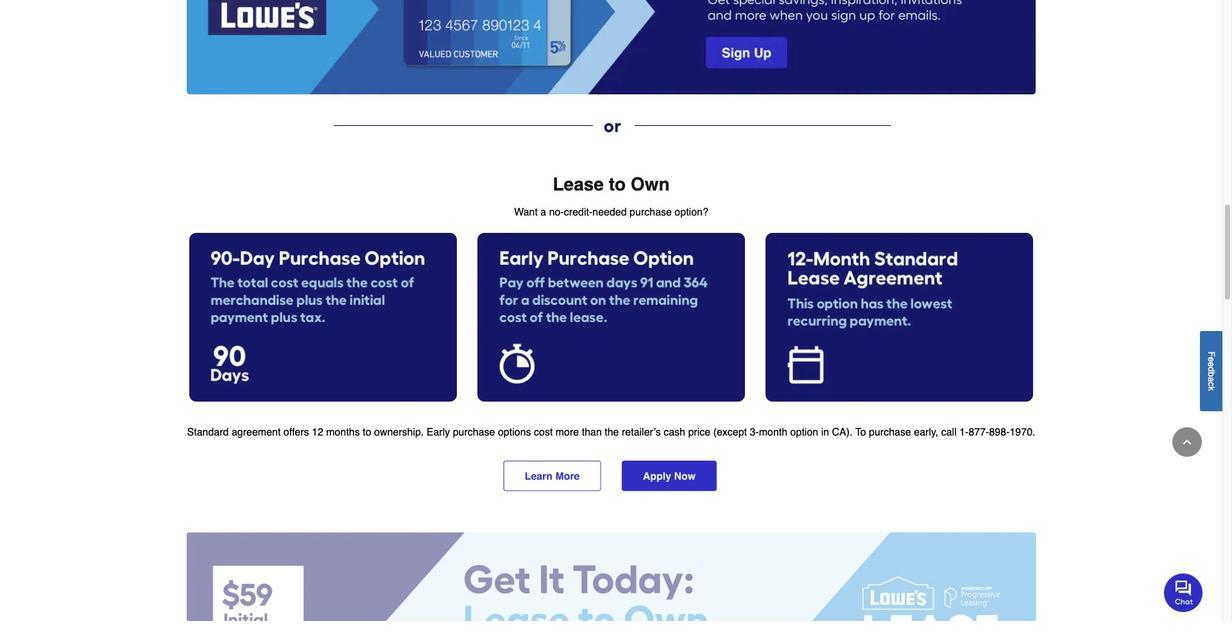 Task type: describe. For each thing, give the bounding box(es) containing it.
(except
[[713, 427, 747, 438]]

option
[[790, 427, 818, 438]]

in
[[821, 427, 829, 438]]

apply now. image
[[621, 461, 1033, 492]]

standard
[[187, 427, 229, 438]]

0 horizontal spatial a
[[541, 206, 546, 218]]

want a no-credit-needed purchase option?
[[514, 206, 708, 218]]

call
[[941, 427, 957, 438]]

f e e d b a c k
[[1206, 351, 1217, 391]]

to
[[855, 427, 866, 438]]

chevron up image
[[1181, 436, 1194, 449]]

scroll to top element
[[1172, 427, 1202, 457]]

d
[[1206, 367, 1217, 372]]

1 e from the top
[[1206, 357, 1217, 362]]

ca).
[[832, 427, 853, 438]]

chat invite button image
[[1164, 573, 1203, 612]]

learn more. image
[[189, 461, 601, 492]]

1 horizontal spatial purchase
[[630, 206, 672, 218]]

a inside button
[[1206, 377, 1217, 382]]

own
[[631, 174, 670, 194]]

1 horizontal spatial to
[[609, 174, 626, 194]]

more
[[556, 427, 579, 438]]

get it today. lease to own. $59 initial payment. apply now. image
[[186, 533, 1036, 621]]

sign up for savings. get special savings, inspiration and invitations when you sign up for emails. image
[[186, 0, 1036, 95]]

needed
[[592, 206, 627, 218]]

than
[[582, 427, 602, 438]]

early purchase option. pay off between days 91 and 364 for discount on remaining cost of the lease. image
[[477, 233, 745, 402]]

lease
[[553, 174, 604, 194]]

cost
[[534, 427, 553, 438]]

1 vertical spatial to
[[363, 427, 371, 438]]

lease to own
[[553, 174, 670, 194]]

early,
[[914, 427, 938, 438]]

price
[[688, 427, 710, 438]]



Task type: locate. For each thing, give the bounding box(es) containing it.
e
[[1206, 357, 1217, 362], [1206, 362, 1217, 367]]

12
[[312, 427, 323, 438]]

0 horizontal spatial to
[[363, 427, 371, 438]]

retailer's
[[622, 427, 661, 438]]

standard agreement offers 12 months to ownership. early purchase options cost more than the retailer's cash price (except 3-month option in ca). to purchase early, call 1-877-898-1970.
[[187, 427, 1035, 438]]

option?
[[675, 206, 708, 218]]

a
[[541, 206, 546, 218], [1206, 377, 1217, 382]]

a up k
[[1206, 377, 1217, 382]]

options
[[498, 427, 531, 438]]

0 horizontal spatial purchase
[[453, 427, 495, 438]]

no-
[[549, 206, 564, 218]]

purchase right to
[[869, 427, 911, 438]]

or. image
[[186, 115, 1036, 135]]

ownership.
[[374, 427, 424, 438]]

k
[[1206, 386, 1217, 391]]

e up d at the bottom right
[[1206, 357, 1217, 362]]

months
[[326, 427, 360, 438]]

0 vertical spatial to
[[609, 174, 626, 194]]

to up the want a no-credit-needed purchase option?
[[609, 174, 626, 194]]

1970.
[[1010, 427, 1035, 438]]

month
[[759, 427, 787, 438]]

12-month standard lease agreement. this option has the lowest recurring payment. image
[[766, 233, 1033, 402]]

2 horizontal spatial purchase
[[869, 427, 911, 438]]

1 vertical spatial a
[[1206, 377, 1217, 382]]

cash
[[664, 427, 685, 438]]

877-
[[969, 427, 989, 438]]

898-
[[989, 427, 1010, 438]]

3-
[[750, 427, 759, 438]]

c
[[1206, 382, 1217, 386]]

credit-
[[564, 206, 592, 218]]

f e e d b a c k button
[[1200, 331, 1222, 411]]

90-day purchase option. the total cost equals the cost of merchandise plus initial payment plus tax. image
[[189, 233, 457, 402]]

early
[[427, 427, 450, 438]]

b
[[1206, 372, 1217, 377]]

1-
[[959, 427, 969, 438]]

to right months
[[363, 427, 371, 438]]

purchase
[[630, 206, 672, 218], [453, 427, 495, 438], [869, 427, 911, 438]]

0 vertical spatial a
[[541, 206, 546, 218]]

the
[[605, 427, 619, 438]]

purchase down 'own'
[[630, 206, 672, 218]]

want
[[514, 206, 538, 218]]

1 horizontal spatial a
[[1206, 377, 1217, 382]]

2 e from the top
[[1206, 362, 1217, 367]]

f
[[1206, 351, 1217, 357]]

a left no-
[[541, 206, 546, 218]]

agreement
[[232, 427, 281, 438]]

purchase right early
[[453, 427, 495, 438]]

e up b
[[1206, 362, 1217, 367]]

to
[[609, 174, 626, 194], [363, 427, 371, 438]]

offers
[[284, 427, 309, 438]]



Task type: vqa. For each thing, say whether or not it's contained in the screenshot.
Specifications button
no



